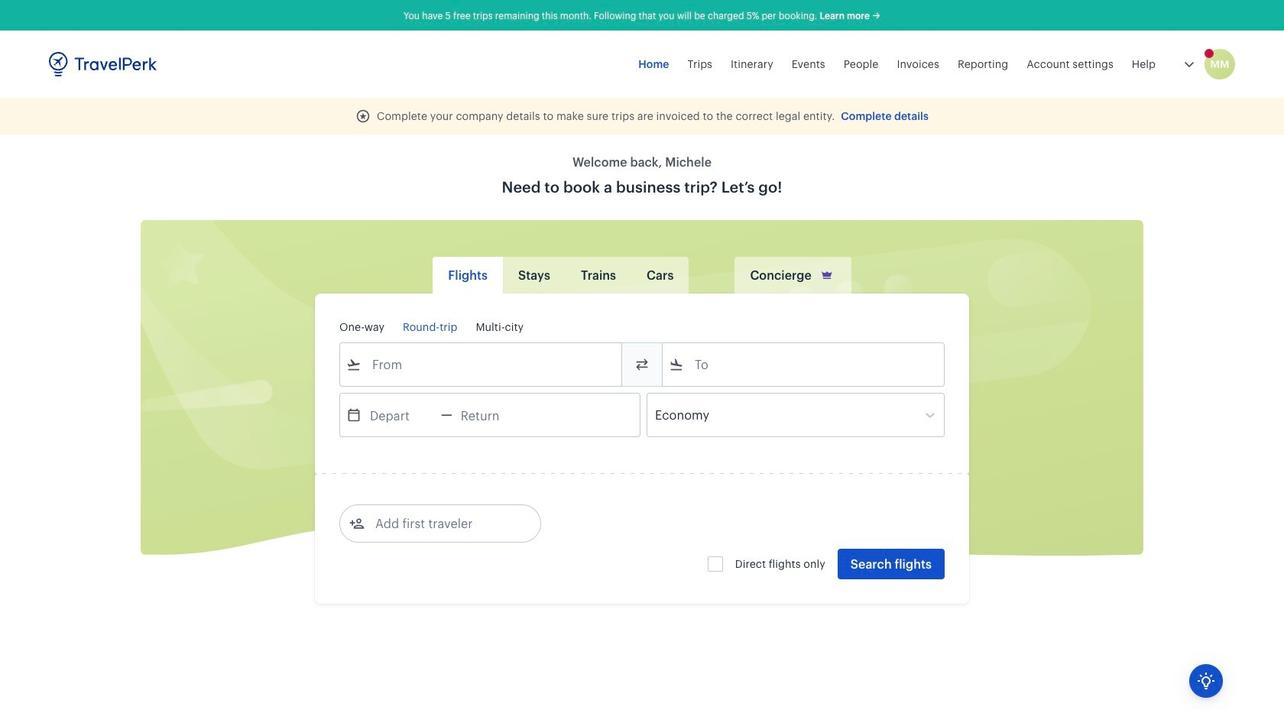Task type: locate. For each thing, give the bounding box(es) containing it.
From search field
[[362, 352, 602, 377]]

Return text field
[[452, 394, 532, 437]]

Add first traveler search field
[[365, 511, 524, 536]]

Depart text field
[[362, 394, 441, 437]]



Task type: describe. For each thing, give the bounding box(es) containing it.
To search field
[[684, 352, 924, 377]]



